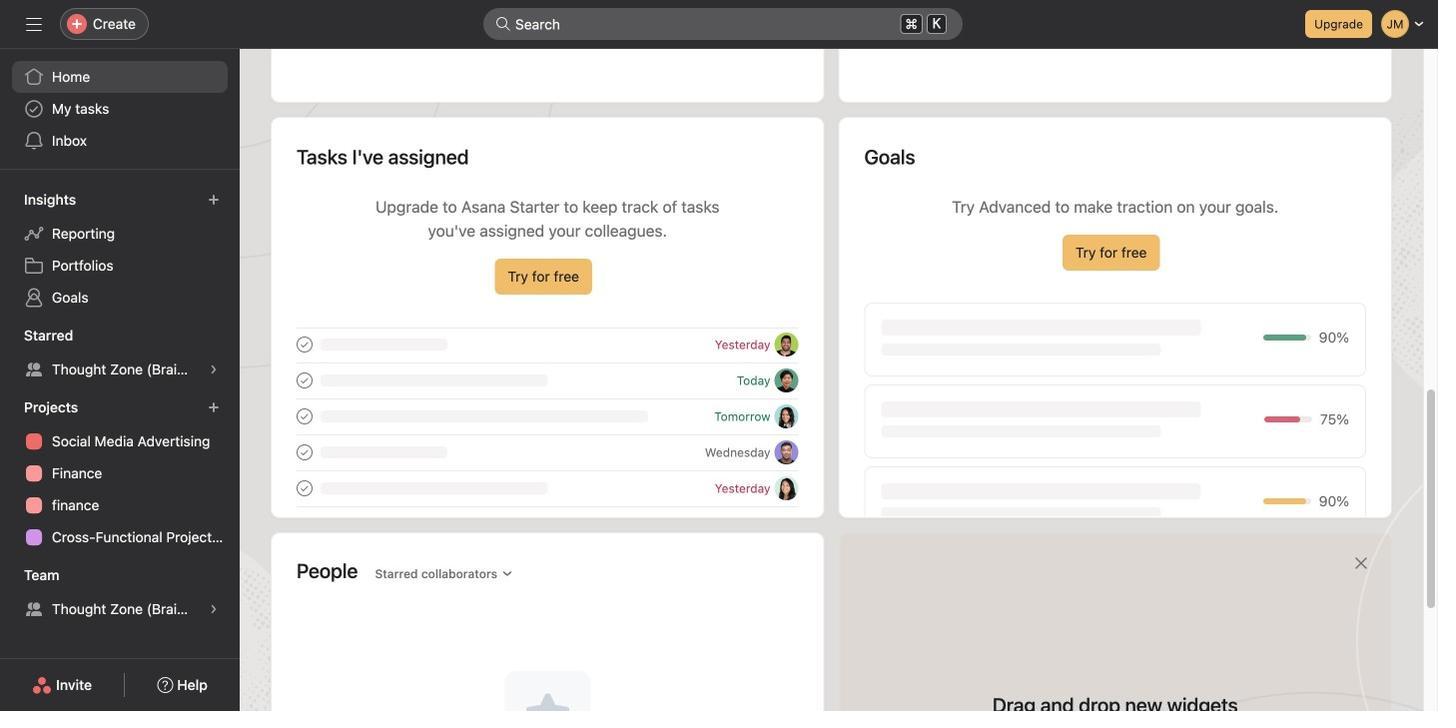 Task type: describe. For each thing, give the bounding box(es) containing it.
projects element
[[0, 389, 240, 557]]

Search tasks, projects, and more text field
[[483, 8, 963, 40]]

see details, thought zone (brainstorm space) image for teams element
[[208, 603, 220, 615]]

starred element
[[0, 318, 240, 389]]

teams element
[[0, 557, 240, 629]]



Task type: locate. For each thing, give the bounding box(es) containing it.
see details, thought zone (brainstorm space) image inside starred element
[[208, 363, 220, 375]]

None field
[[483, 8, 963, 40]]

1 see details, thought zone (brainstorm space) image from the top
[[208, 363, 220, 375]]

1 vertical spatial see details, thought zone (brainstorm space) image
[[208, 603, 220, 615]]

0 vertical spatial see details, thought zone (brainstorm space) image
[[208, 363, 220, 375]]

new project or portfolio image
[[208, 401, 220, 413]]

dismiss image
[[1353, 555, 1369, 571]]

2 see details, thought zone (brainstorm space) image from the top
[[208, 603, 220, 615]]

global element
[[0, 49, 240, 169]]

hide sidebar image
[[26, 16, 42, 32]]

new insights image
[[208, 194, 220, 206]]

see details, thought zone (brainstorm space) image inside teams element
[[208, 603, 220, 615]]

prominent image
[[495, 16, 511, 32]]

insights element
[[0, 182, 240, 318]]

see details, thought zone (brainstorm space) image
[[208, 363, 220, 375], [208, 603, 220, 615]]

see details, thought zone (brainstorm space) image for starred element
[[208, 363, 220, 375]]



Task type: vqa. For each thing, say whether or not it's contained in the screenshot.
Insights element
yes



